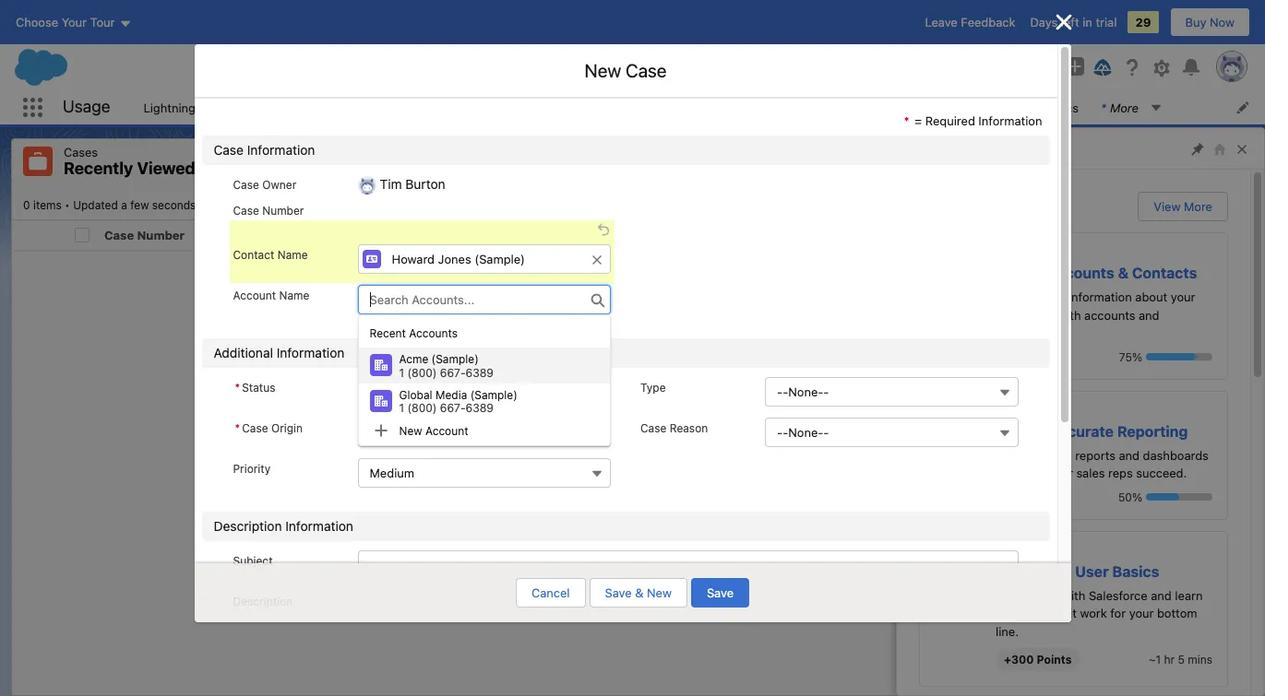 Task type: describe. For each thing, give the bounding box(es) containing it.
case owner
[[233, 178, 296, 192]]

mins
[[1188, 653, 1212, 667]]

set up accounts & contacts button
[[996, 265, 1197, 281]]

media
[[436, 388, 467, 402]]

1 inside global media (sample) 1 (800) 667-6389
[[399, 402, 404, 416]]

new account option
[[358, 419, 610, 442]]

trailhead
[[996, 547, 1047, 561]]

action element
[[1205, 220, 1253, 251]]

accounts inside group
[[409, 327, 458, 340]]

set for deliver
[[1052, 406, 1070, 421]]

text default image
[[373, 423, 388, 438]]

information for additional information
[[277, 346, 345, 361]]

user
[[1075, 563, 1109, 580]]

your inside trailhead salesforce user basics get started with salesforce and learn how to make it work for your bottom line.
[[1129, 606, 1154, 621]]

change owner button
[[1128, 148, 1240, 175]]

* for * case origin
[[235, 422, 240, 436]]

that
[[996, 466, 1018, 481]]

0 horizontal spatial salesforce
[[996, 563, 1072, 580]]

owner for case owner
[[262, 178, 296, 192]]

lightning usage
[[143, 100, 234, 115]]

+300
[[1004, 653, 1034, 667]]

how
[[996, 606, 1019, 621]]

(sample) inside acme (sample) 1 (800) 667-6389
[[431, 353, 479, 367]]

1 horizontal spatial salesforce
[[1089, 588, 1148, 603]]

left
[[1061, 15, 1079, 30]]

you
[[523, 441, 544, 456]]

work
[[1080, 606, 1107, 621]]

contacts
[[1132, 265, 1197, 281]]

~1
[[1149, 653, 1161, 667]]

about
[[1135, 290, 1167, 304]]

accounts inside guidance set set up accounts & contacts start storing information about your customers with accounts and contacts.
[[1047, 265, 1114, 281]]

0 horizontal spatial cases
[[64, 145, 98, 160]]

bottom
[[1157, 606, 1197, 621]]

6389 inside global media (sample) 1 (800) 667-6389
[[466, 402, 494, 416]]

trailhead salesforce user basics get started with salesforce and learn how to make it work for your bottom line.
[[996, 547, 1203, 639]]

* for * status
[[235, 382, 240, 395]]

it
[[1070, 606, 1077, 621]]

new account
[[399, 424, 468, 438]]

& inside button
[[635, 586, 644, 601]]

acme (sample) 1 (800) 667-6389
[[399, 353, 494, 380]]

Subject text field
[[358, 551, 1018, 581]]

status element
[[541, 220, 762, 251]]

reporting
[[1117, 423, 1188, 440]]

save & new button
[[589, 579, 687, 608]]

viewed
[[137, 159, 195, 178]]

1 horizontal spatial case number
[[233, 204, 304, 218]]

contacts.
[[996, 326, 1048, 340]]

lightning
[[143, 100, 196, 115]]

1 vertical spatial set
[[996, 265, 1020, 281]]

analytics link
[[1017, 90, 1090, 125]]

items
[[33, 198, 62, 212]]

recently
[[64, 159, 133, 178]]

reports
[[1075, 448, 1116, 463]]

recent accounts group
[[358, 319, 610, 419]]

information for description information
[[285, 519, 353, 535]]

0 items • updated a few seconds ago
[[23, 198, 219, 212]]

up
[[1023, 265, 1043, 281]]

guidance set set up accounts & contacts start storing information about your customers with accounts and contacts.
[[996, 248, 1197, 340]]

a
[[121, 198, 127, 212]]

save button
[[691, 579, 749, 608]]

new button
[[1071, 148, 1126, 175]]

sales
[[1076, 466, 1105, 481]]

status inside recently viewed|cases|list view element
[[523, 440, 742, 476]]

leave feedback
[[925, 15, 1015, 30]]

more
[[1184, 199, 1212, 214]]

name for contact name
[[277, 249, 308, 262]]

information
[[1068, 290, 1132, 304]]

=
[[915, 113, 922, 128]]

alias
[[1066, 227, 1095, 242]]

with inside guidance set set up accounts & contacts start storing information about your customers with accounts and contacts.
[[1058, 308, 1081, 322]]

buy now button
[[1170, 7, 1250, 37]]

operations
[[920, 100, 982, 115]]

now
[[1210, 15, 1235, 30]]

0 horizontal spatial status
[[242, 382, 275, 395]]

667- inside global media (sample) 1 (800) 667-6389
[[440, 402, 466, 416]]

get
[[996, 588, 1016, 603]]

required
[[925, 113, 975, 128]]

owner for case owner alias
[[1024, 227, 1063, 242]]

guidance set deliver accurate reporting start creating reports and dashboards that help your sales reps succeed.
[[996, 406, 1209, 481]]

view more button
[[1138, 192, 1228, 221]]

global
[[399, 388, 432, 402]]

& inside guidance set set up accounts & contacts start storing information about your customers with accounts and contacts.
[[1118, 265, 1129, 281]]

save & new
[[605, 586, 672, 601]]

recently.
[[694, 441, 742, 456]]

your inside guidance set deliver accurate reporting start creating reports and dashboards that help your sales reps succeed.
[[1048, 466, 1073, 481]]

points
[[1037, 653, 1072, 667]]

75%
[[1119, 350, 1142, 364]]

reason
[[670, 422, 708, 436]]

•
[[65, 198, 70, 212]]

few
[[130, 198, 149, 212]]

0 vertical spatial number
[[262, 204, 304, 218]]

days
[[1030, 15, 1058, 30]]

recently viewed status
[[23, 198, 73, 212]]

* for * = required information
[[904, 113, 909, 128]]

new for new case
[[585, 60, 621, 81]]

list
[[644, 459, 660, 474]]

list view controls image
[[1029, 182, 1069, 212]]

cancel button
[[516, 579, 586, 608]]

status inside button
[[548, 227, 587, 242]]

deliver
[[996, 423, 1046, 440]]

Account Name text field
[[358, 286, 611, 315]]

background operations link
[[839, 90, 993, 125]]

try
[[567, 459, 584, 474]]

additional information
[[214, 346, 345, 361]]

additional
[[214, 346, 273, 361]]

case inside 'button'
[[991, 227, 1021, 242]]

case inside button
[[104, 227, 134, 242]]

and for basics
[[1151, 588, 1172, 603]]

analytics
[[1028, 100, 1079, 115]]

storing
[[1026, 290, 1065, 304]]

reps
[[1108, 466, 1133, 481]]

trial
[[1096, 15, 1117, 30]]

you haven't viewed any cases recently. try switching list views.
[[523, 441, 742, 474]]

for
[[1110, 606, 1126, 621]]

view more
[[1154, 199, 1212, 214]]

case number inside button
[[104, 227, 185, 242]]

feedback
[[961, 15, 1015, 30]]

contact name
[[233, 249, 308, 262]]

+300 points
[[1004, 653, 1072, 667]]

case owner alias
[[991, 227, 1095, 242]]

action image
[[1205, 220, 1253, 250]]

guidance for deliver
[[996, 406, 1049, 421]]



Task type: vqa. For each thing, say whether or not it's contained in the screenshot.
All at the right of the page
no



Task type: locate. For each thing, give the bounding box(es) containing it.
2 6389 from the top
[[466, 402, 494, 416]]

1 667- from the top
[[440, 366, 466, 380]]

recently viewed|cases|list view element
[[11, 138, 1254, 697]]

subject
[[327, 227, 372, 242], [233, 555, 273, 569]]

0 horizontal spatial &
[[635, 586, 644, 601]]

set down case owner alias
[[1052, 248, 1070, 263]]

(800) inside acme (sample) 1 (800) 667-6389
[[407, 366, 437, 380]]

save
[[605, 586, 632, 601], [707, 586, 734, 601]]

start
[[996, 290, 1023, 304], [996, 448, 1023, 463]]

name down contact name
[[279, 289, 309, 303]]

creating
[[1026, 448, 1072, 463]]

progress bar image right 75%
[[1146, 353, 1196, 361]]

6389 up global media (sample) 1 (800) 667-6389
[[466, 366, 494, 380]]

option containing acme (sample)
[[358, 348, 610, 384]]

switching
[[588, 459, 641, 474]]

cases right cases image
[[64, 145, 98, 160]]

0 vertical spatial accounts
[[1047, 265, 1114, 281]]

0 vertical spatial (800)
[[407, 366, 437, 380]]

1 vertical spatial cases
[[657, 441, 691, 456]]

667- inside acme (sample) 1 (800) 667-6389
[[440, 366, 466, 380]]

with
[[1058, 308, 1081, 322], [1062, 588, 1085, 603]]

0 vertical spatial name
[[277, 249, 308, 262]]

progress bar image
[[1146, 353, 1196, 361], [1146, 494, 1179, 501]]

background operations list item
[[839, 90, 1017, 125]]

1 option from the top
[[358, 348, 610, 384]]

1 vertical spatial and
[[1119, 448, 1140, 463]]

information up case owner
[[247, 142, 315, 158]]

2 progress bar progress bar from the top
[[1146, 494, 1212, 501]]

2 option from the top
[[358, 384, 610, 419]]

2 (800) from the top
[[407, 402, 437, 416]]

leave
[[925, 15, 958, 30]]

0 vertical spatial and
[[1139, 308, 1159, 322]]

1 vertical spatial 1
[[399, 402, 404, 416]]

viewed
[[591, 441, 630, 456]]

1 up new account
[[399, 402, 404, 416]]

save down subject text box
[[707, 586, 734, 601]]

1 horizontal spatial cases
[[657, 441, 691, 456]]

list box
[[358, 315, 611, 446]]

2 progress bar image from the top
[[1146, 494, 1179, 501]]

description information
[[214, 519, 353, 535]]

0 horizontal spatial case number
[[104, 227, 185, 242]]

option containing global media (sample)
[[358, 384, 610, 419]]

0 vertical spatial (sample)
[[431, 353, 479, 367]]

2 vertical spatial *
[[235, 422, 240, 436]]

(sample) inside global media (sample) 1 (800) 667-6389
[[470, 388, 517, 402]]

medium
[[370, 466, 414, 481]]

item number element
[[12, 220, 67, 251]]

buy now
[[1185, 15, 1235, 30]]

start up customers
[[996, 290, 1023, 304]]

1 vertical spatial start
[[996, 448, 1023, 463]]

priority
[[233, 463, 271, 477]]

number down seconds
[[137, 227, 185, 242]]

1 horizontal spatial save
[[707, 586, 734, 601]]

guidance inside guidance set deliver accurate reporting start creating reports and dashboards that help your sales reps succeed.
[[996, 406, 1049, 421]]

account
[[233, 289, 276, 303], [425, 424, 468, 438]]

1 vertical spatial progress bar progress bar
[[1146, 494, 1212, 501]]

information right description
[[285, 519, 353, 535]]

seconds
[[152, 198, 196, 212]]

2 start from the top
[[996, 448, 1023, 463]]

1 vertical spatial (sample)
[[470, 388, 517, 402]]

None text field
[[358, 592, 1018, 638]]

2 save from the left
[[707, 586, 734, 601]]

1 horizontal spatial subject
[[327, 227, 372, 242]]

list item
[[344, 90, 408, 125]]

1 vertical spatial salesforce
[[1089, 588, 1148, 603]]

* down the additional
[[235, 382, 240, 395]]

2 horizontal spatial your
[[1171, 290, 1195, 304]]

started
[[1019, 588, 1059, 603]]

salesforce
[[996, 563, 1072, 580], [1089, 588, 1148, 603]]

6389 inside acme (sample) 1 (800) 667-6389
[[466, 366, 494, 380]]

1 vertical spatial accounts
[[409, 327, 458, 340]]

1 vertical spatial progress bar image
[[1146, 494, 1179, 501]]

0 vertical spatial salesforce
[[996, 563, 1072, 580]]

667- up new account
[[440, 402, 466, 416]]

cases
[[64, 145, 98, 160], [657, 441, 691, 456]]

with down storing
[[1058, 308, 1081, 322]]

1 vertical spatial case number
[[104, 227, 185, 242]]

start inside guidance set set up accounts & contacts start storing information about your customers with accounts and contacts.
[[996, 290, 1023, 304]]

information right required
[[978, 113, 1042, 128]]

1 1 from the top
[[399, 366, 404, 380]]

1 vertical spatial subject
[[233, 555, 273, 569]]

1 up global
[[399, 366, 404, 380]]

option down acme (sample) 1 (800) 667-6389 at the left bottom of page
[[358, 384, 610, 419]]

set
[[1052, 248, 1070, 263], [996, 265, 1020, 281], [1052, 406, 1070, 421]]

make
[[1036, 606, 1066, 621]]

case number down case owner
[[233, 204, 304, 218]]

cases inside you haven't viewed any cases recently. try switching list views.
[[657, 441, 691, 456]]

deliver accurate reporting button
[[996, 423, 1188, 440]]

1 guidance from the top
[[996, 248, 1049, 263]]

your right for
[[1129, 606, 1154, 621]]

(sample) up media
[[431, 353, 479, 367]]

case reason
[[640, 422, 708, 436]]

& down subject text box
[[635, 586, 644, 601]]

name right contact
[[277, 249, 308, 262]]

0 vertical spatial guidance
[[996, 248, 1049, 263]]

1 horizontal spatial usage
[[199, 100, 234, 115]]

case information
[[214, 142, 315, 158]]

guidance for set
[[996, 248, 1049, 263]]

1 progress bar progress bar from the top
[[1146, 353, 1212, 361]]

0 vertical spatial 667-
[[440, 366, 466, 380]]

account down global media (sample) 1 (800) 667-6389
[[425, 424, 468, 438]]

cancel
[[531, 586, 570, 601]]

and inside guidance set set up accounts & contacts start storing information about your customers with accounts and contacts.
[[1139, 308, 1159, 322]]

accounts
[[1047, 265, 1114, 281], [409, 327, 458, 340]]

2 vertical spatial your
[[1129, 606, 1154, 621]]

your down creating
[[1048, 466, 1073, 481]]

customers
[[996, 308, 1054, 322]]

cell inside recently viewed|cases|list view element
[[67, 220, 97, 251]]

progress bar progress bar for set up accounts & contacts
[[1146, 353, 1212, 361]]

group
[[1012, 56, 1051, 78]]

progress bar image for deliver accurate reporting
[[1146, 494, 1179, 501]]

information right the additional
[[277, 346, 345, 361]]

~1 hr 5 mins
[[1149, 653, 1212, 667]]

0 vertical spatial case number
[[233, 204, 304, 218]]

1 progress bar image from the top
[[1146, 353, 1196, 361]]

days left in trial
[[1030, 15, 1117, 30]]

view
[[1154, 199, 1181, 214]]

save inside button
[[605, 586, 632, 601]]

status up contact name text box
[[548, 227, 587, 242]]

and down "about"
[[1139, 308, 1159, 322]]

2 vertical spatial and
[[1151, 588, 1172, 603]]

progress bar progress bar
[[1146, 353, 1212, 361], [1146, 494, 1212, 501]]

Search Recently Viewed list view. search field
[[804, 182, 1025, 212]]

1 start from the top
[[996, 290, 1023, 304]]

name for account name
[[279, 289, 309, 303]]

1
[[399, 366, 404, 380], [399, 402, 404, 416]]

2 guidance from the top
[[996, 406, 1049, 421]]

accounts
[[1084, 308, 1135, 322]]

change owner
[[1142, 154, 1225, 169]]

0 vertical spatial account
[[233, 289, 276, 303]]

with inside trailhead salesforce user basics get started with salesforce and learn how to make it work for your bottom line.
[[1062, 588, 1085, 603]]

1 vertical spatial guidance
[[996, 406, 1049, 421]]

0 horizontal spatial owner
[[262, 178, 296, 192]]

status
[[523, 440, 742, 476]]

list box containing recent accounts
[[358, 315, 611, 446]]

subject button
[[319, 220, 520, 250]]

* left =
[[904, 113, 909, 128]]

0 vertical spatial cases
[[64, 145, 98, 160]]

5
[[1178, 653, 1185, 667]]

new inside recently viewed|cases|list view element
[[1086, 154, 1111, 169]]

accounts up the acme
[[409, 327, 458, 340]]

2 vertical spatial owner
[[1024, 227, 1063, 242]]

* up priority
[[235, 422, 240, 436]]

0 vertical spatial subject
[[327, 227, 372, 242]]

cases image
[[23, 147, 53, 176]]

1 (800) from the top
[[407, 366, 437, 380]]

owner down case information
[[262, 178, 296, 192]]

progress bar progress bar for deliver accurate reporting
[[1146, 494, 1212, 501]]

0 horizontal spatial number
[[137, 227, 185, 242]]

usage up recently
[[63, 97, 110, 116]]

salesforce user basics button
[[996, 563, 1159, 580]]

usage right lightning
[[199, 100, 234, 115]]

cell
[[67, 220, 97, 251]]

ago
[[199, 198, 219, 212]]

owner right change
[[1189, 154, 1225, 169]]

in
[[1083, 15, 1092, 30]]

owner inside button
[[1189, 154, 1225, 169]]

1 vertical spatial with
[[1062, 588, 1085, 603]]

cases down case reason at the bottom right
[[657, 441, 691, 456]]

1 vertical spatial your
[[1048, 466, 1073, 481]]

0 horizontal spatial usage
[[63, 97, 110, 116]]

1 inside acme (sample) 1 (800) 667-6389
[[399, 366, 404, 380]]

recently viewed
[[64, 159, 195, 178]]

and up bottom
[[1151, 588, 1172, 603]]

your inside guidance set set up accounts & contacts start storing information about your customers with accounts and contacts.
[[1171, 290, 1195, 304]]

start up that
[[996, 448, 1023, 463]]

start inside guidance set deliver accurate reporting start creating reports and dashboards that help your sales reps succeed.
[[996, 448, 1023, 463]]

contact
[[233, 249, 274, 262]]

global media (sample) 1 (800) 667-6389
[[399, 388, 517, 416]]

(800) up global
[[407, 366, 437, 380]]

0 vertical spatial status
[[548, 227, 587, 242]]

1 vertical spatial 667-
[[440, 402, 466, 416]]

0 vertical spatial *
[[904, 113, 909, 128]]

new for new
[[1086, 154, 1111, 169]]

6389 up new account option
[[466, 402, 494, 416]]

case owner alias element
[[984, 220, 1216, 251]]

information
[[978, 113, 1042, 128], [247, 142, 315, 158], [277, 346, 345, 361], [285, 519, 353, 535]]

case owner alias button
[[984, 220, 1185, 250]]

background operations
[[850, 100, 982, 115]]

667- up media
[[440, 366, 466, 380]]

and inside guidance set deliver accurate reporting start creating reports and dashboards that help your sales reps succeed.
[[1119, 448, 1140, 463]]

views.
[[664, 459, 698, 474]]

new inside option
[[399, 424, 422, 438]]

1 horizontal spatial status
[[548, 227, 587, 242]]

1 horizontal spatial account
[[425, 424, 468, 438]]

0 horizontal spatial subject
[[233, 555, 273, 569]]

29
[[1135, 15, 1151, 30]]

0 vertical spatial owner
[[1189, 154, 1225, 169]]

hr
[[1164, 653, 1175, 667]]

set inside guidance set deliver accurate reporting start creating reports and dashboards that help your sales reps succeed.
[[1052, 406, 1070, 421]]

salesforce down trailhead
[[996, 563, 1072, 580]]

(800) inside global media (sample) 1 (800) 667-6389
[[407, 402, 437, 416]]

0 vertical spatial set
[[1052, 248, 1070, 263]]

1 6389 from the top
[[466, 366, 494, 380]]

owner left alias
[[1024, 227, 1063, 242]]

save right cancel
[[605, 586, 632, 601]]

any
[[634, 441, 653, 456]]

2 horizontal spatial owner
[[1189, 154, 1225, 169]]

guidance inside guidance set set up accounts & contacts start storing information about your customers with accounts and contacts.
[[996, 248, 1049, 263]]

set left up
[[996, 265, 1020, 281]]

1 save from the left
[[605, 586, 632, 601]]

0 vertical spatial with
[[1058, 308, 1081, 322]]

(800)
[[407, 366, 437, 380], [407, 402, 437, 416]]

item number image
[[12, 220, 67, 250]]

subject element
[[319, 220, 552, 251]]

0 horizontal spatial save
[[605, 586, 632, 601]]

set for set
[[1052, 248, 1070, 263]]

dashboards
[[1143, 448, 1209, 463]]

0 vertical spatial &
[[1118, 265, 1129, 281]]

0 vertical spatial progress bar image
[[1146, 353, 1196, 361]]

0 vertical spatial 6389
[[466, 366, 494, 380]]

0 vertical spatial start
[[996, 290, 1023, 304]]

help
[[1021, 466, 1045, 481]]

new
[[585, 60, 621, 81], [1086, 154, 1111, 169], [399, 424, 422, 438], [647, 586, 672, 601]]

information for case information
[[247, 142, 315, 158]]

1 horizontal spatial number
[[262, 204, 304, 218]]

case number element
[[97, 220, 330, 251]]

option
[[358, 348, 610, 384], [358, 384, 610, 419]]

save inside "button"
[[707, 586, 734, 601]]

new for new account
[[399, 424, 422, 438]]

save for save
[[707, 586, 734, 601]]

1 vertical spatial name
[[279, 289, 309, 303]]

number down case owner
[[262, 204, 304, 218]]

1 horizontal spatial accounts
[[1047, 265, 1114, 281]]

succeed.
[[1136, 466, 1187, 481]]

2 vertical spatial set
[[1052, 406, 1070, 421]]

(800) up new account
[[407, 402, 437, 416]]

(sample) up new account option
[[470, 388, 517, 402]]

0 horizontal spatial your
[[1048, 466, 1073, 481]]

1 vertical spatial status
[[242, 382, 275, 395]]

owner for change owner
[[1189, 154, 1225, 169]]

and up "reps"
[[1119, 448, 1140, 463]]

1 vertical spatial *
[[235, 382, 240, 395]]

change
[[1142, 154, 1185, 169]]

Contact Name text field
[[358, 245, 611, 274]]

2 667- from the top
[[440, 402, 466, 416]]

progress bar image down succeed.
[[1146, 494, 1179, 501]]

1 vertical spatial (800)
[[407, 402, 437, 416]]

0 vertical spatial your
[[1171, 290, 1195, 304]]

name
[[277, 249, 308, 262], [279, 289, 309, 303]]

0 horizontal spatial accounts
[[409, 327, 458, 340]]

and for accurate
[[1119, 448, 1140, 463]]

0 vertical spatial progress bar progress bar
[[1146, 353, 1212, 361]]

1 vertical spatial &
[[635, 586, 644, 601]]

and inside trailhead salesforce user basics get started with salesforce and learn how to make it work for your bottom line.
[[1151, 588, 1172, 603]]

list containing lightning usage
[[132, 90, 1265, 125]]

1 horizontal spatial &
[[1118, 265, 1129, 281]]

1 vertical spatial number
[[137, 227, 185, 242]]

1 horizontal spatial owner
[[1024, 227, 1063, 242]]

acme
[[399, 353, 428, 367]]

owner inside 'button'
[[1024, 227, 1063, 242]]

basics
[[1112, 563, 1159, 580]]

option up media
[[358, 348, 610, 384]]

guidance up up
[[996, 248, 1049, 263]]

subject inside button
[[327, 227, 372, 242]]

1 vertical spatial 6389
[[466, 402, 494, 416]]

0 horizontal spatial account
[[233, 289, 276, 303]]

account name
[[233, 289, 309, 303]]

1 vertical spatial account
[[425, 424, 468, 438]]

case number button
[[97, 220, 299, 250]]

progress bar progress bar right 75%
[[1146, 353, 1212, 361]]

account down contact
[[233, 289, 276, 303]]

0 vertical spatial 1
[[399, 366, 404, 380]]

guidance up deliver
[[996, 406, 1049, 421]]

2 1 from the top
[[399, 402, 404, 416]]

progress bar progress bar down succeed.
[[1146, 494, 1212, 501]]

accounts up information
[[1047, 265, 1114, 281]]

recent
[[370, 327, 406, 340]]

1 vertical spatial owner
[[262, 178, 296, 192]]

leave feedback link
[[925, 15, 1015, 30]]

origin
[[271, 422, 303, 436]]

inverse image
[[1052, 11, 1075, 33]]

0
[[23, 198, 30, 212]]

salesforce up for
[[1089, 588, 1148, 603]]

your down the contacts
[[1171, 290, 1195, 304]]

set up 'accurate' at the right of the page
[[1052, 406, 1070, 421]]

with up it
[[1062, 588, 1085, 603]]

list
[[132, 90, 1265, 125]]

progress bar image for set up accounts & contacts
[[1146, 353, 1196, 361]]

& up information
[[1118, 265, 1129, 281]]

status containing you haven't viewed any cases recently.
[[523, 440, 742, 476]]

description
[[214, 519, 282, 535]]

1 horizontal spatial your
[[1129, 606, 1154, 621]]

account inside new account option
[[425, 424, 468, 438]]

status down the additional
[[242, 382, 275, 395]]

* status
[[235, 382, 275, 395]]

save for save & new
[[605, 586, 632, 601]]

case number down few
[[104, 227, 185, 242]]

usage
[[63, 97, 110, 116], [199, 100, 234, 115]]

number inside button
[[137, 227, 185, 242]]

Priority button
[[358, 459, 611, 489]]

*
[[904, 113, 909, 128], [235, 382, 240, 395], [235, 422, 240, 436]]



